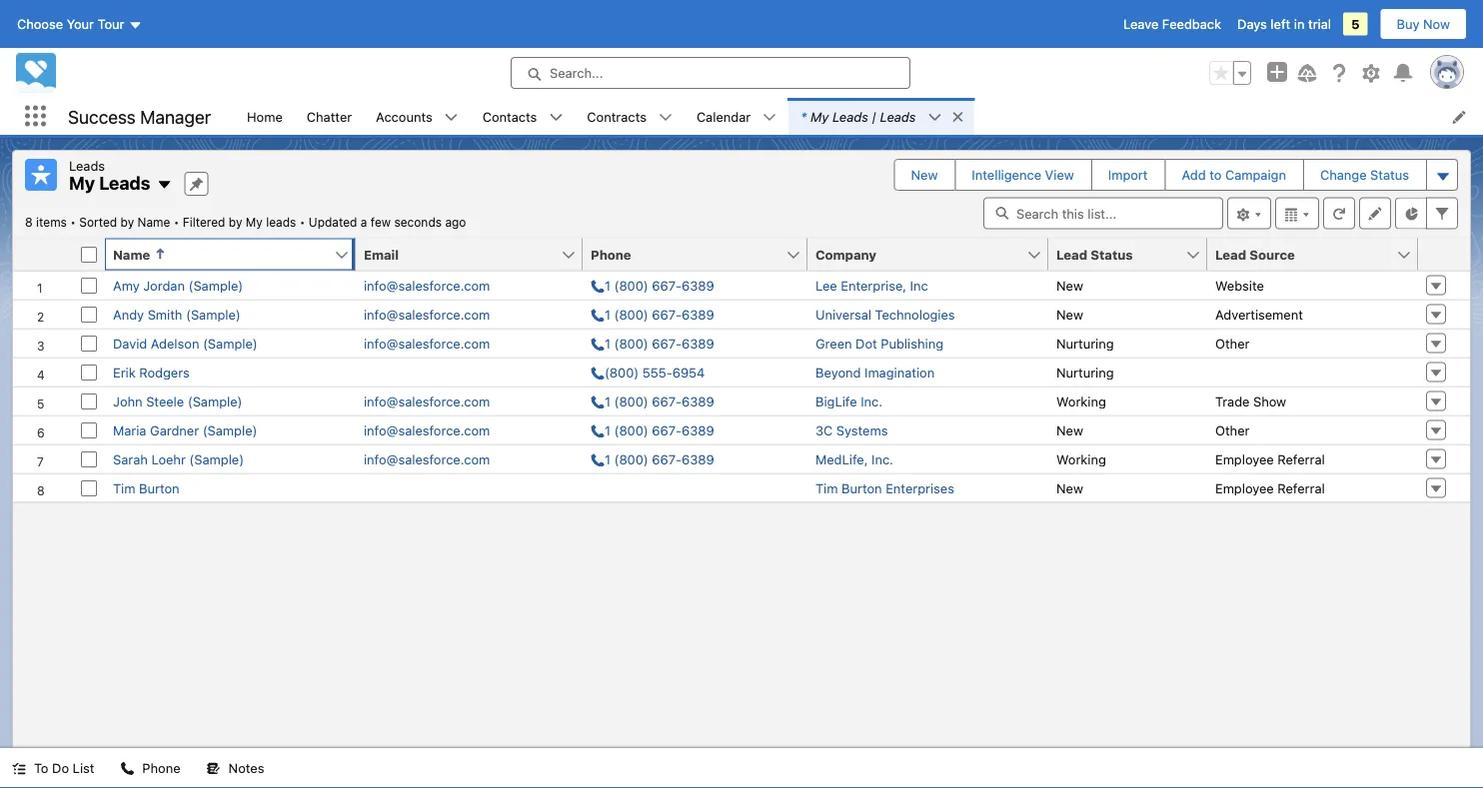Task type: locate. For each thing, give the bounding box(es) containing it.
add
[[1182, 167, 1206, 182]]

667- for medlife, inc.
[[652, 452, 682, 467]]

3 1 from the top
[[605, 336, 611, 351]]

employee for working
[[1215, 452, 1274, 467]]

2 employee referral from the top
[[1215, 481, 1325, 496]]

my leads
[[69, 172, 150, 194]]

1 vertical spatial nurturing
[[1056, 365, 1114, 380]]

1 lead from the left
[[1056, 247, 1087, 262]]

3 info@salesforce.com from the top
[[364, 336, 490, 351]]

1 (800) 667-6389 link for lee
[[591, 278, 714, 293]]

4 667- from the top
[[652, 394, 682, 409]]

john steele (sample) link
[[113, 394, 242, 409]]

text default image up new 'button' on the right top
[[928, 110, 942, 124]]

inc. down beyond imagination link
[[861, 394, 883, 409]]

status inside lead status button
[[1091, 247, 1133, 262]]

6389 for biglife inc.
[[682, 394, 714, 409]]

0 vertical spatial referral
[[1278, 452, 1325, 467]]

medlife,
[[816, 452, 868, 467]]

1 (800) 667-6389 link for medlife,
[[591, 452, 714, 467]]

1 referral from the top
[[1278, 452, 1325, 467]]

list
[[235, 98, 1483, 135]]

1 1 (800) 667-6389 link from the top
[[591, 278, 714, 293]]

1 horizontal spatial by
[[229, 215, 242, 229]]

None search field
[[983, 197, 1223, 229]]

2 by from the left
[[229, 215, 242, 229]]

tim for tim burton
[[113, 481, 135, 496]]

2 • from the left
[[174, 215, 179, 229]]

nurturing
[[1056, 336, 1114, 351], [1056, 365, 1114, 380]]

2 horizontal spatial my
[[811, 109, 829, 124]]

4 1 (800) 667-6389 from the top
[[605, 394, 714, 409]]

leads
[[266, 215, 296, 229]]

4 6389 from the top
[[682, 394, 714, 409]]

6389
[[682, 278, 714, 293], [682, 307, 714, 322], [682, 336, 714, 351], [682, 394, 714, 409], [682, 423, 714, 438], [682, 452, 714, 467]]

leads
[[832, 109, 868, 124], [880, 109, 916, 124], [69, 158, 105, 173], [99, 172, 150, 194]]

other for nurturing
[[1215, 336, 1250, 351]]

6 6389 from the top
[[682, 452, 714, 467]]

1 • from the left
[[70, 215, 76, 229]]

(sample) for maria gardner (sample)
[[203, 423, 257, 438]]

0 horizontal spatial my
[[69, 172, 95, 194]]

1 1 (800) 667-6389 from the top
[[605, 278, 714, 293]]

6 1 (800) 667-6389 link from the top
[[591, 452, 714, 467]]

search... button
[[511, 57, 910, 89]]

status inside change status button
[[1370, 167, 1409, 182]]

other
[[1215, 336, 1250, 351], [1215, 423, 1250, 438]]

(sample) down name button in the top of the page
[[188, 278, 243, 293]]

info@salesforce.com for sarah loehr (sample)
[[364, 452, 490, 467]]

status right change
[[1370, 167, 1409, 182]]

3 1 (800) 667-6389 link from the top
[[591, 336, 714, 351]]

text default image inside list item
[[951, 110, 965, 124]]

1 (800) 667-6389 link for 3c
[[591, 423, 714, 438]]

universal technologies
[[816, 307, 955, 322]]

source
[[1250, 247, 1295, 262]]

1 other from the top
[[1215, 336, 1250, 351]]

2 working from the top
[[1056, 452, 1106, 467]]

phone inside phone element
[[591, 247, 631, 262]]

other for new
[[1215, 423, 1250, 438]]

buy now
[[1397, 16, 1450, 31]]

my left leads
[[246, 215, 263, 229]]

0 vertical spatial my
[[811, 109, 829, 124]]

text default image left '*'
[[763, 110, 777, 124]]

contacts list item
[[470, 98, 575, 135]]

employee referral for new
[[1215, 481, 1325, 496]]

name left filtered
[[138, 215, 170, 229]]

667- for biglife inc.
[[652, 394, 682, 409]]

5 info@salesforce.com from the top
[[364, 423, 490, 438]]

1
[[605, 278, 611, 293], [605, 307, 611, 322], [605, 336, 611, 351], [605, 394, 611, 409], [605, 423, 611, 438], [605, 452, 611, 467]]

contracts link
[[575, 98, 659, 135]]

left
[[1271, 16, 1290, 31]]

1 (800) 667-6389 link for biglife
[[591, 394, 714, 409]]

1 vertical spatial referral
[[1278, 481, 1325, 496]]

• left filtered
[[174, 215, 179, 229]]

(sample) right adelson
[[203, 336, 258, 351]]

my leads grid
[[13, 238, 1470, 503]]

0 horizontal spatial burton
[[139, 481, 180, 496]]

trade
[[1215, 394, 1250, 409]]

0 vertical spatial working
[[1056, 394, 1106, 409]]

2 nurturing from the top
[[1056, 365, 1114, 380]]

2 1 from the top
[[605, 307, 611, 322]]

seconds
[[394, 215, 442, 229]]

4 1 from the top
[[605, 394, 611, 409]]

andy smith (sample) link
[[113, 307, 241, 322]]

new inside 'button'
[[911, 167, 938, 182]]

inc. for biglife inc.
[[861, 394, 883, 409]]

(sample) right gardner at the bottom left of the page
[[203, 423, 257, 438]]

info@salesforce.com
[[364, 278, 490, 293], [364, 307, 490, 322], [364, 336, 490, 351], [364, 394, 490, 409], [364, 423, 490, 438], [364, 452, 490, 467]]

burton down loehr
[[139, 481, 180, 496]]

amy jordan (sample) link
[[113, 278, 243, 293]]

other down trade
[[1215, 423, 1250, 438]]

green dot publishing link
[[816, 336, 943, 351]]

4 1 (800) 667-6389 link from the top
[[591, 394, 714, 409]]

text default image for contracts
[[659, 110, 673, 124]]

burton down medlife, inc.
[[841, 481, 882, 496]]

action element
[[1418, 238, 1470, 271]]

0 vertical spatial employee
[[1215, 452, 1274, 467]]

john steele (sample)
[[113, 394, 242, 409]]

universal technologies link
[[816, 307, 955, 322]]

referral for working
[[1278, 452, 1325, 467]]

2 other from the top
[[1215, 423, 1250, 438]]

david adelson (sample) link
[[113, 336, 258, 351]]

days
[[1237, 16, 1267, 31]]

3 667- from the top
[[652, 336, 682, 351]]

employee for new
[[1215, 481, 1274, 496]]

text default image inside accounts list item
[[444, 110, 458, 124]]

lead source element
[[1207, 238, 1430, 271]]

systems
[[836, 423, 888, 438]]

6 info@salesforce.com link from the top
[[364, 452, 490, 467]]

inc. up tim burton enterprises link
[[872, 452, 893, 467]]

manager
[[140, 106, 211, 127]]

2 info@salesforce.com link from the top
[[364, 307, 490, 322]]

other down advertisement at the right of page
[[1215, 336, 1250, 351]]

lee enterprise, inc
[[816, 278, 928, 293]]

name
[[138, 215, 170, 229], [113, 247, 150, 262]]

info@salesforce.com link for john steele (sample)
[[364, 394, 490, 409]]

3 1 (800) 667-6389 from the top
[[605, 336, 714, 351]]

1 vertical spatial employee
[[1215, 481, 1274, 496]]

sarah
[[113, 452, 148, 467]]

tim down sarah at the left of the page
[[113, 481, 135, 496]]

(800) for 3c
[[614, 423, 648, 438]]

my right '*'
[[811, 109, 829, 124]]

erik rodgers
[[113, 365, 190, 380]]

6 info@salesforce.com from the top
[[364, 452, 490, 467]]

inc
[[910, 278, 928, 293]]

by
[[120, 215, 134, 229], [229, 215, 242, 229]]

8
[[25, 215, 33, 229]]

beyond
[[816, 365, 861, 380]]

5 667- from the top
[[652, 423, 682, 438]]

change status button
[[1304, 160, 1425, 190]]

Search My Leads list view. search field
[[983, 197, 1223, 229]]

1 (800) 667-6389 link for universal
[[591, 307, 714, 322]]

1 (800) 667-6389 link
[[591, 278, 714, 293], [591, 307, 714, 322], [591, 336, 714, 351], [591, 394, 714, 409], [591, 423, 714, 438], [591, 452, 714, 467]]

2 lead from the left
[[1215, 247, 1246, 262]]

new for lee enterprise, inc
[[1056, 278, 1083, 293]]

phone button inside phone element
[[583, 238, 786, 270]]

andy smith (sample)
[[113, 307, 241, 322]]

6389 for medlife, inc.
[[682, 452, 714, 467]]

status for change status
[[1370, 167, 1409, 182]]

1 horizontal spatial tim
[[816, 481, 838, 496]]

6 1 from the top
[[605, 452, 611, 467]]

by right filtered
[[229, 215, 242, 229]]

2 horizontal spatial •
[[300, 215, 305, 229]]

4 info@salesforce.com from the top
[[364, 394, 490, 409]]

2 1 (800) 667-6389 from the top
[[605, 307, 714, 322]]

new for tim burton enterprises
[[1056, 481, 1083, 496]]

choose
[[17, 16, 63, 31]]

5 1 (800) 667-6389 from the top
[[605, 423, 714, 438]]

info@salesforce.com link for maria gardner (sample)
[[364, 423, 490, 438]]

3 info@salesforce.com link from the top
[[364, 336, 490, 351]]

1 vertical spatial status
[[1091, 247, 1133, 262]]

1 horizontal spatial phone button
[[583, 238, 786, 270]]

burton for tim burton enterprises
[[841, 481, 882, 496]]

0 vertical spatial nurturing
[[1056, 336, 1114, 351]]

imagination
[[864, 365, 935, 380]]

sorted
[[79, 215, 117, 229]]

3 6389 from the top
[[682, 336, 714, 351]]

my up sorted at the top of the page
[[69, 172, 95, 194]]

2 667- from the top
[[652, 307, 682, 322]]

tim burton enterprises link
[[816, 481, 954, 496]]

1 vertical spatial phone
[[142, 761, 181, 776]]

667- for 3c systems
[[652, 423, 682, 438]]

medlife, inc. link
[[816, 452, 893, 467]]

5 6389 from the top
[[682, 423, 714, 438]]

0 vertical spatial phone button
[[583, 238, 786, 270]]

success
[[68, 106, 136, 127]]

1 working from the top
[[1056, 394, 1106, 409]]

text default image right accounts
[[444, 110, 458, 124]]

nurturing for green dot publishing
[[1056, 336, 1114, 351]]

1 vertical spatial name
[[113, 247, 150, 262]]

3c systems
[[816, 423, 888, 438]]

lead status element
[[1048, 238, 1219, 271]]

(sample) up maria gardner (sample) link
[[188, 394, 242, 409]]

667- for lee enterprise, inc
[[652, 278, 682, 293]]

0 vertical spatial phone
[[591, 247, 631, 262]]

text default image up new 'button' on the right top
[[951, 110, 965, 124]]

a
[[361, 215, 367, 229]]

1 employee referral from the top
[[1215, 452, 1325, 467]]

rodgers
[[139, 365, 190, 380]]

1 burton from the left
[[139, 481, 180, 496]]

maria gardner (sample)
[[113, 423, 257, 438]]

text default image inside notes button
[[206, 762, 220, 776]]

item number image
[[13, 238, 73, 270]]

text default image up my leads status
[[156, 177, 172, 193]]

1 employee from the top
[[1215, 452, 1274, 467]]

1 vertical spatial my
[[69, 172, 95, 194]]

contracts list item
[[575, 98, 685, 135]]

email
[[364, 247, 399, 262]]

2 info@salesforce.com from the top
[[364, 307, 490, 322]]

beyond imagination link
[[816, 365, 935, 380]]

smith
[[148, 307, 182, 322]]

lead up website
[[1215, 247, 1246, 262]]

1 vertical spatial inc.
[[872, 452, 893, 467]]

4 info@salesforce.com link from the top
[[364, 394, 490, 409]]

1 horizontal spatial •
[[174, 215, 179, 229]]

1 (800) 667-6389 for lee
[[605, 278, 714, 293]]

0 horizontal spatial tim
[[113, 481, 135, 496]]

0 vertical spatial employee referral
[[1215, 452, 1325, 467]]

list item
[[789, 98, 974, 135]]

filtered
[[183, 215, 225, 229]]

erik rodgers link
[[113, 365, 190, 380]]

(sample) down maria gardner (sample) link
[[189, 452, 244, 467]]

sarah loehr (sample) link
[[113, 452, 244, 467]]

text default image right the contacts on the left of page
[[549, 110, 563, 124]]

enterprise,
[[841, 278, 907, 293]]

1 (800) 667-6389 for biglife
[[605, 394, 714, 409]]

group
[[1209, 61, 1251, 85]]

text default image left the to
[[12, 762, 26, 776]]

1 horizontal spatial phone
[[591, 247, 631, 262]]

1 for lee enterprise, inc
[[605, 278, 611, 293]]

5 1 from the top
[[605, 423, 611, 438]]

1 vertical spatial employee referral
[[1215, 481, 1325, 496]]

tim down "medlife," in the bottom right of the page
[[816, 481, 838, 496]]

0 horizontal spatial phone button
[[108, 749, 193, 789]]

0 horizontal spatial •
[[70, 215, 76, 229]]

1 vertical spatial working
[[1056, 452, 1106, 467]]

5 1 (800) 667-6389 link from the top
[[591, 423, 714, 438]]

company button
[[808, 238, 1026, 270]]

my
[[811, 109, 829, 124], [69, 172, 95, 194], [246, 215, 263, 229]]

0 horizontal spatial status
[[1091, 247, 1133, 262]]

(sample) up david adelson (sample)
[[186, 307, 241, 322]]

1 horizontal spatial lead
[[1215, 247, 1246, 262]]

0 horizontal spatial lead
[[1056, 247, 1087, 262]]

text default image right contracts at the left of page
[[659, 110, 673, 124]]

lee
[[816, 278, 837, 293]]

667- for green dot publishing
[[652, 336, 682, 351]]

cell
[[73, 238, 105, 271], [356, 357, 583, 386], [1207, 357, 1418, 386], [356, 473, 583, 502]]

leads down success
[[69, 158, 105, 173]]

1 6389 from the top
[[682, 278, 714, 293]]

website
[[1215, 278, 1264, 293]]

2 employee from the top
[[1215, 481, 1274, 496]]

1 vertical spatial other
[[1215, 423, 1250, 438]]

1 nurturing from the top
[[1056, 336, 1114, 351]]

2 tim from the left
[[816, 481, 838, 496]]

to
[[1209, 167, 1222, 182]]

2 1 (800) 667-6389 link from the top
[[591, 307, 714, 322]]

steele
[[146, 394, 184, 409]]

trial
[[1308, 16, 1331, 31]]

1 tim from the left
[[113, 481, 135, 496]]

notes button
[[195, 749, 276, 789]]

1 horizontal spatial burton
[[841, 481, 882, 496]]

status down search my leads list view. search box
[[1091, 247, 1133, 262]]

text default image for *
[[928, 110, 942, 124]]

1 horizontal spatial my
[[246, 215, 263, 229]]

(800) 555-6954
[[605, 365, 705, 380]]

6 1 (800) 667-6389 from the top
[[605, 452, 714, 467]]

• right leads
[[300, 215, 305, 229]]

tim
[[113, 481, 135, 496], [816, 481, 838, 496]]

phone button
[[583, 238, 786, 270], [108, 749, 193, 789]]

1 (800) 667-6389 for 3c
[[605, 423, 714, 438]]

advertisement
[[1215, 307, 1303, 322]]

(sample) for amy jordan (sample)
[[188, 278, 243, 293]]

updated
[[309, 215, 357, 229]]

lead down search my leads list view. search box
[[1056, 247, 1087, 262]]

(sample) for andy smith (sample)
[[186, 307, 241, 322]]

1 (800) 667-6389 for universal
[[605, 307, 714, 322]]

3c systems link
[[816, 423, 888, 438]]

by right sorted at the top of the page
[[120, 215, 134, 229]]

2 6389 from the top
[[682, 307, 714, 322]]

• right items
[[70, 215, 76, 229]]

info@salesforce.com link for david adelson (sample)
[[364, 336, 490, 351]]

choose your tour button
[[16, 8, 143, 40]]

gardner
[[150, 423, 199, 438]]

info@salesforce.com for john steele (sample)
[[364, 394, 490, 409]]

text default image inside contracts list item
[[659, 110, 673, 124]]

lead status button
[[1048, 238, 1185, 270]]

(800) for biglife
[[614, 394, 648, 409]]

6 667- from the top
[[652, 452, 682, 467]]

view
[[1045, 167, 1074, 182]]

(sample) for john steele (sample)
[[188, 394, 242, 409]]

1 by from the left
[[120, 215, 134, 229]]

text default image left notes
[[206, 762, 220, 776]]

text default image
[[951, 110, 965, 124], [549, 110, 563, 124], [763, 110, 777, 124], [12, 762, 26, 776], [206, 762, 220, 776]]

my leads|leads|list view element
[[12, 150, 1471, 749]]

tim burton link
[[113, 481, 180, 496]]

2 referral from the top
[[1278, 481, 1325, 496]]

inc. for medlife, inc.
[[872, 452, 893, 467]]

text default image
[[444, 110, 458, 124], [659, 110, 673, 124], [928, 110, 942, 124], [156, 177, 172, 193], [120, 762, 134, 776]]

1 horizontal spatial status
[[1370, 167, 1409, 182]]

text default image for accounts
[[444, 110, 458, 124]]

none search field inside my leads|leads|list view element
[[983, 197, 1223, 229]]

ago
[[445, 215, 466, 229]]

name element
[[105, 238, 368, 271]]

inc.
[[861, 394, 883, 409], [872, 452, 893, 467]]

2 burton from the left
[[841, 481, 882, 496]]

success manager
[[68, 106, 211, 127]]

2 vertical spatial my
[[246, 215, 263, 229]]

5 info@salesforce.com link from the top
[[364, 423, 490, 438]]

1 667- from the top
[[652, 278, 682, 293]]

0 horizontal spatial by
[[120, 215, 134, 229]]

0 vertical spatial other
[[1215, 336, 1250, 351]]

name up amy on the top left of page
[[113, 247, 150, 262]]

enterprises
[[886, 481, 954, 496]]

0 vertical spatial inc.
[[861, 394, 883, 409]]

1 1 from the top
[[605, 278, 611, 293]]

working
[[1056, 394, 1106, 409], [1056, 452, 1106, 467]]

0 vertical spatial status
[[1370, 167, 1409, 182]]



Task type: describe. For each thing, give the bounding box(es) containing it.
leave
[[1123, 16, 1159, 31]]

lead status
[[1056, 247, 1133, 262]]

your
[[67, 16, 94, 31]]

working for employee referral
[[1056, 452, 1106, 467]]

to do list button
[[0, 749, 106, 789]]

lead for lead source
[[1215, 247, 1246, 262]]

company
[[816, 247, 877, 262]]

intelligence view button
[[956, 160, 1090, 190]]

accounts link
[[364, 98, 444, 135]]

accounts list item
[[364, 98, 470, 135]]

feedback
[[1162, 16, 1221, 31]]

info@salesforce.com link for andy smith (sample)
[[364, 307, 490, 322]]

john
[[113, 394, 143, 409]]

list item containing *
[[789, 98, 974, 135]]

now
[[1423, 16, 1450, 31]]

1 (800) 667-6389 for medlife,
[[605, 452, 714, 467]]

status for lead status
[[1091, 247, 1133, 262]]

nurturing for beyond imagination
[[1056, 365, 1114, 380]]

maria
[[113, 423, 146, 438]]

name button
[[105, 238, 334, 270]]

employee referral for working
[[1215, 452, 1325, 467]]

0 horizontal spatial phone
[[142, 761, 181, 776]]

lead source button
[[1207, 238, 1396, 270]]

email button
[[356, 238, 561, 270]]

1 vertical spatial phone button
[[108, 749, 193, 789]]

buy now button
[[1380, 8, 1467, 40]]

6389 for universal technologies
[[682, 307, 714, 322]]

list
[[73, 761, 94, 776]]

info@salesforce.com for maria gardner (sample)
[[364, 423, 490, 438]]

to do list
[[34, 761, 94, 776]]

(sample) for sarah loehr (sample)
[[189, 452, 244, 467]]

lead source
[[1215, 247, 1295, 262]]

contracts
[[587, 109, 647, 124]]

new for universal technologies
[[1056, 307, 1083, 322]]

leads left |
[[832, 109, 868, 124]]

(800) for lee
[[614, 278, 648, 293]]

lead for lead status
[[1056, 247, 1087, 262]]

new button
[[895, 160, 954, 190]]

contacts link
[[470, 98, 549, 135]]

technologies
[[875, 307, 955, 322]]

1 for green dot publishing
[[605, 336, 611, 351]]

lee enterprise, inc link
[[816, 278, 928, 293]]

jordan
[[143, 278, 185, 293]]

3c
[[816, 423, 833, 438]]

6389 for green dot publishing
[[682, 336, 714, 351]]

medlife, inc.
[[816, 452, 893, 467]]

5
[[1351, 16, 1360, 31]]

tim for tim burton enterprises
[[816, 481, 838, 496]]

sarah loehr (sample)
[[113, 452, 244, 467]]

days left in trial
[[1237, 16, 1331, 31]]

my inside list item
[[811, 109, 829, 124]]

my leads status
[[25, 215, 309, 229]]

maria gardner (sample) link
[[113, 423, 257, 438]]

1 for universal technologies
[[605, 307, 611, 322]]

campaign
[[1225, 167, 1286, 182]]

tim burton enterprises
[[816, 481, 954, 496]]

calendar list item
[[685, 98, 789, 135]]

david
[[113, 336, 147, 351]]

chatter
[[307, 109, 352, 124]]

beyond imagination
[[816, 365, 935, 380]]

info@salesforce.com link for sarah loehr (sample)
[[364, 452, 490, 467]]

change
[[1320, 167, 1367, 182]]

text default image right list
[[120, 762, 134, 776]]

6389 for 3c systems
[[682, 423, 714, 438]]

import
[[1108, 167, 1148, 182]]

biglife
[[816, 394, 857, 409]]

667- for universal technologies
[[652, 307, 682, 322]]

text default image inside calendar list item
[[763, 110, 777, 124]]

do
[[52, 761, 69, 776]]

publishing
[[881, 336, 943, 351]]

6954
[[672, 365, 705, 380]]

choose your tour
[[17, 16, 124, 31]]

buy
[[1397, 16, 1420, 31]]

info@salesforce.com for david adelson (sample)
[[364, 336, 490, 351]]

burton for tim burton
[[139, 481, 180, 496]]

import button
[[1092, 160, 1164, 190]]

name inside button
[[113, 247, 150, 262]]

*
[[801, 109, 807, 124]]

1 for 3c systems
[[605, 423, 611, 438]]

leave feedback link
[[1123, 16, 1221, 31]]

1 for biglife inc.
[[605, 394, 611, 409]]

contacts
[[482, 109, 537, 124]]

loehr
[[151, 452, 186, 467]]

list containing home
[[235, 98, 1483, 135]]

calendar
[[697, 109, 751, 124]]

info@salesforce.com for andy smith (sample)
[[364, 307, 490, 322]]

green
[[816, 336, 852, 351]]

notes
[[228, 761, 264, 776]]

intelligence
[[972, 167, 1041, 182]]

amy
[[113, 278, 140, 293]]

new for 3c systems
[[1056, 423, 1083, 438]]

tour
[[98, 16, 124, 31]]

6389 for lee enterprise, inc
[[682, 278, 714, 293]]

1 (800) 667-6389 for green
[[605, 336, 714, 351]]

few
[[371, 215, 391, 229]]

to
[[34, 761, 48, 776]]

item number element
[[13, 238, 73, 271]]

home
[[247, 109, 283, 124]]

(800) for universal
[[614, 307, 648, 322]]

referral for new
[[1278, 481, 1325, 496]]

working for trade show
[[1056, 394, 1106, 409]]

search...
[[550, 65, 603, 80]]

action image
[[1418, 238, 1470, 270]]

leads up sorted at the top of the page
[[99, 172, 150, 194]]

(800) for green
[[614, 336, 648, 351]]

(800) 555-6954 link
[[591, 365, 705, 380]]

trade show
[[1215, 394, 1286, 409]]

universal
[[816, 307, 871, 322]]

add to campaign button
[[1166, 160, 1302, 190]]

1 info@salesforce.com link from the top
[[364, 278, 490, 293]]

1 for medlife, inc.
[[605, 452, 611, 467]]

email element
[[356, 238, 595, 271]]

home link
[[235, 98, 295, 135]]

1 info@salesforce.com from the top
[[364, 278, 490, 293]]

text default image inside to do list button
[[12, 762, 26, 776]]

(800) for medlife,
[[614, 452, 648, 467]]

(sample) for david adelson (sample)
[[203, 336, 258, 351]]

add to campaign
[[1182, 167, 1286, 182]]

david adelson (sample)
[[113, 336, 258, 351]]

items
[[36, 215, 67, 229]]

leads right |
[[880, 109, 916, 124]]

phone element
[[583, 238, 820, 271]]

show
[[1253, 394, 1286, 409]]

dot
[[856, 336, 877, 351]]

3 • from the left
[[300, 215, 305, 229]]

amy jordan (sample)
[[113, 278, 243, 293]]

0 vertical spatial name
[[138, 215, 170, 229]]

text default image inside contacts list item
[[549, 110, 563, 124]]

company element
[[808, 238, 1060, 271]]

1 (800) 667-6389 link for green
[[591, 336, 714, 351]]

green dot publishing
[[816, 336, 943, 351]]

change status
[[1320, 167, 1409, 182]]



Task type: vqa. For each thing, say whether or not it's contained in the screenshot.


